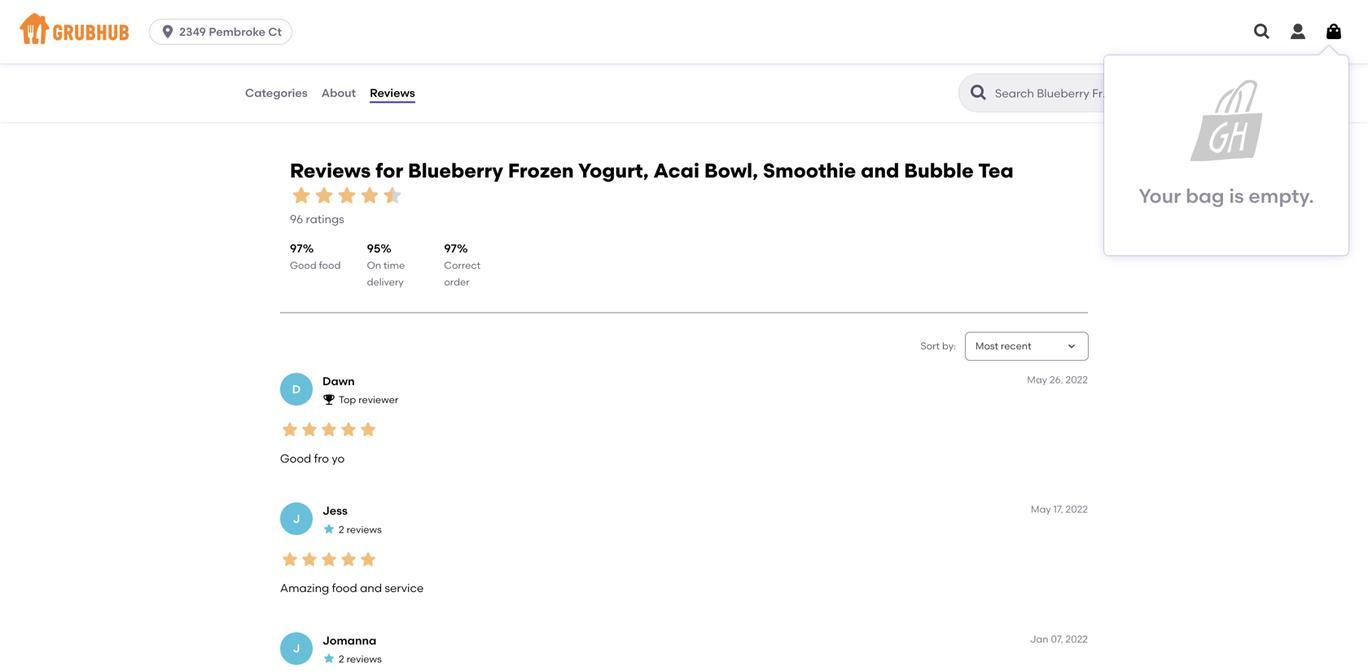 Task type: describe. For each thing, give the bounding box(es) containing it.
acai
[[654, 159, 700, 183]]

min inside the 35–50 min $4.49 delivery
[[299, 56, 317, 68]]

sort by:
[[921, 340, 956, 352]]

reviews for reviews
[[370, 86, 415, 100]]

ct
[[268, 25, 282, 39]]

35–50 min $4.49 delivery
[[268, 56, 331, 82]]

amazing
[[280, 581, 329, 595]]

your
[[1139, 184, 1182, 208]]

122 ratings
[[1043, 73, 1101, 87]]

97 good food
[[290, 242, 341, 271]]

1 vertical spatial food
[[332, 581, 357, 595]]

most
[[976, 340, 999, 352]]

ihop link
[[268, 13, 518, 31]]

1 horizontal spatial svg image
[[1289, 22, 1308, 42]]

correct
[[444, 260, 481, 271]]

2 min from the left
[[590, 56, 608, 68]]

0 horizontal spatial and
[[360, 581, 382, 595]]

2 for jomanna
[[339, 653, 344, 665]]

122
[[1043, 73, 1059, 87]]

may for good fro yo
[[1028, 374, 1048, 386]]

svg image inside 2349 pembroke ct 'button'
[[160, 24, 176, 40]]

97 for 97 correct order
[[444, 242, 457, 255]]

2 horizontal spatial svg image
[[1325, 22, 1344, 42]]

categories
[[245, 86, 308, 100]]

is
[[1230, 184, 1245, 208]]

ihop
[[268, 14, 302, 30]]

jess
[[323, 504, 348, 518]]

1 40–55 from the left
[[559, 56, 588, 68]]

empty.
[[1249, 184, 1315, 208]]

reviews for jomanna
[[347, 653, 382, 665]]

2 40–55 from the left
[[850, 56, 879, 68]]

3 2022 from the top
[[1066, 633, 1088, 645]]

ratings for 96 ratings
[[306, 212, 344, 226]]

07,
[[1051, 633, 1064, 645]]

97 for 97 good food
[[290, 242, 303, 255]]

bubble
[[905, 159, 974, 183]]

order
[[444, 276, 470, 288]]

2 reviews for jomanna
[[339, 653, 382, 665]]

for
[[376, 159, 403, 183]]

95
[[367, 242, 381, 255]]

96 ratings
[[290, 212, 344, 226]]

yogurt,
[[578, 159, 649, 183]]

good fro yo
[[280, 452, 345, 466]]

bowl,
[[705, 159, 759, 183]]

reviews for jess
[[347, 524, 382, 536]]

your bag is empty.
[[1139, 184, 1315, 208]]

search icon image
[[970, 83, 989, 103]]

j for jomanna
[[293, 642, 300, 656]]

97 correct order
[[444, 242, 481, 288]]



Task type: locate. For each thing, give the bounding box(es) containing it.
most recent
[[976, 340, 1032, 352]]

97 up correct
[[444, 242, 457, 255]]

j left jomanna
[[293, 642, 300, 656]]

2022 for good fro yo
[[1066, 374, 1088, 386]]

2022
[[1066, 374, 1088, 386], [1066, 504, 1088, 515], [1066, 633, 1088, 645]]

2022 for amazing food and service
[[1066, 504, 1088, 515]]

2349 pembroke ct
[[179, 25, 282, 39]]

2 2 from the top
[[339, 653, 344, 665]]

jan 07, 2022
[[1031, 633, 1088, 645]]

reviews down jomanna
[[347, 653, 382, 665]]

0 vertical spatial j
[[293, 512, 300, 526]]

reviews button
[[369, 64, 416, 122]]

96
[[290, 212, 303, 226]]

97 inside 97 good food
[[290, 242, 303, 255]]

good
[[290, 260, 317, 271], [280, 452, 311, 466]]

2 reviews for jess
[[339, 524, 382, 536]]

0 horizontal spatial svg image
[[160, 24, 176, 40]]

svg image
[[1289, 22, 1308, 42], [1325, 22, 1344, 42], [160, 24, 176, 40]]

min
[[299, 56, 317, 68], [590, 56, 608, 68], [881, 56, 899, 68]]

and
[[861, 159, 900, 183], [360, 581, 382, 595]]

2022 right 17,
[[1066, 504, 1088, 515]]

1 j from the top
[[293, 512, 300, 526]]

17,
[[1054, 504, 1064, 515]]

may 17, 2022
[[1031, 504, 1088, 515]]

star icon image
[[453, 55, 466, 68], [466, 55, 479, 68], [479, 55, 492, 68], [492, 55, 505, 68], [505, 55, 518, 68], [505, 55, 518, 68], [744, 55, 757, 68], [757, 55, 770, 68], [770, 55, 783, 68], [783, 55, 797, 68], [797, 55, 810, 68], [797, 55, 810, 68], [1035, 55, 1049, 68], [1049, 55, 1062, 68], [1062, 55, 1075, 68], [1075, 55, 1088, 68], [1088, 55, 1101, 68], [1088, 55, 1101, 68], [290, 184, 313, 207], [313, 184, 336, 207], [336, 184, 358, 207], [358, 184, 381, 207], [381, 184, 404, 207], [381, 184, 404, 207], [280, 420, 300, 440], [300, 420, 319, 440], [319, 420, 339, 440], [339, 420, 358, 440], [358, 420, 378, 440], [323, 523, 336, 536], [280, 550, 300, 569], [300, 550, 319, 569], [319, 550, 339, 569], [339, 550, 358, 569], [358, 550, 378, 569], [323, 652, 336, 665]]

reviews for blueberry frozen yogurt, acai bowl, smoothie and bubble tea
[[290, 159, 1014, 183]]

pembroke
[[209, 25, 266, 39]]

j for jess
[[293, 512, 300, 526]]

2 reviews down 'jess'
[[339, 524, 382, 536]]

reviews
[[347, 524, 382, 536], [347, 653, 382, 665]]

1 reviews from the top
[[347, 524, 382, 536]]

2022 right 26,
[[1066, 374, 1088, 386]]

$6.99
[[559, 70, 583, 82], [850, 70, 874, 82]]

time
[[384, 260, 405, 271]]

0 vertical spatial and
[[861, 159, 900, 183]]

0 vertical spatial food
[[319, 260, 341, 271]]

0 horizontal spatial 40–55
[[559, 56, 588, 68]]

0 vertical spatial 2 reviews
[[339, 524, 382, 536]]

may left 17,
[[1031, 504, 1052, 515]]

good down '96'
[[290, 260, 317, 271]]

smoothie
[[763, 159, 857, 183]]

1 vertical spatial good
[[280, 452, 311, 466]]

j left 'jess'
[[293, 512, 300, 526]]

reviews right about
[[370, 86, 415, 100]]

1 horizontal spatial and
[[861, 159, 900, 183]]

0 vertical spatial reviews
[[370, 86, 415, 100]]

reviews
[[370, 86, 415, 100], [290, 159, 371, 183]]

food right amazing
[[332, 581, 357, 595]]

2 2 reviews from the top
[[339, 653, 382, 665]]

Sort by: field
[[976, 339, 1032, 354]]

97
[[290, 242, 303, 255], [444, 242, 457, 255]]

jomanna
[[323, 634, 377, 648]]

1 horizontal spatial 40–55 min $6.99 delivery
[[850, 56, 913, 82]]

1 vertical spatial j
[[293, 642, 300, 656]]

dawn
[[323, 374, 355, 388]]

1 vertical spatial 2022
[[1066, 504, 1088, 515]]

97 inside 97 correct order
[[444, 242, 457, 255]]

main navigation navigation
[[0, 0, 1369, 64]]

0 vertical spatial good
[[290, 260, 317, 271]]

reviews down 'jess'
[[347, 524, 382, 536]]

0 vertical spatial reviews
[[347, 524, 382, 536]]

1 vertical spatial 2
[[339, 653, 344, 665]]

good left fro
[[280, 452, 311, 466]]

1 horizontal spatial 40–55
[[850, 56, 879, 68]]

0 vertical spatial 2
[[339, 524, 344, 536]]

2 reviews down jomanna
[[339, 653, 382, 665]]

2022 right 07, on the bottom of the page
[[1066, 633, 1088, 645]]

svg image
[[1253, 22, 1273, 42]]

2 reviews
[[339, 524, 382, 536], [339, 653, 382, 665]]

1 $6.99 from the left
[[559, 70, 583, 82]]

on
[[367, 260, 381, 271]]

fro
[[314, 452, 329, 466]]

reviewer
[[359, 394, 399, 406]]

1 vertical spatial reviews
[[290, 159, 371, 183]]

2 down jomanna
[[339, 653, 344, 665]]

and left service
[[360, 581, 382, 595]]

frozen
[[508, 159, 574, 183]]

2 reviews from the top
[[347, 653, 382, 665]]

good inside 97 good food
[[290, 260, 317, 271]]

breakfast
[[291, 35, 336, 47]]

ratings
[[1062, 73, 1101, 87], [306, 212, 344, 226]]

2 j from the top
[[293, 642, 300, 656]]

35–50
[[268, 56, 297, 68]]

blueberry
[[408, 159, 504, 183]]

may for amazing food and service
[[1031, 504, 1052, 515]]

recent
[[1001, 340, 1032, 352]]

food inside 97 good food
[[319, 260, 341, 271]]

d
[[292, 382, 301, 396]]

1 horizontal spatial 97
[[444, 242, 457, 255]]

0 vertical spatial may
[[1028, 374, 1048, 386]]

by:
[[943, 340, 956, 352]]

caret down icon image
[[1066, 340, 1079, 353]]

1 horizontal spatial min
[[590, 56, 608, 68]]

may left 26,
[[1028, 374, 1048, 386]]

ratings for 122 ratings
[[1062, 73, 1101, 87]]

$4.49
[[268, 70, 292, 82]]

2 40–55 min $6.99 delivery from the left
[[850, 56, 913, 82]]

1 min from the left
[[299, 56, 317, 68]]

1 2 reviews from the top
[[339, 524, 382, 536]]

delivery inside 95 on time delivery
[[367, 276, 404, 288]]

0 vertical spatial 2022
[[1066, 374, 1088, 386]]

subscription pass image
[[268, 35, 285, 48]]

j
[[293, 512, 300, 526], [293, 642, 300, 656]]

amazing food and service
[[280, 581, 424, 595]]

about
[[322, 86, 356, 100]]

0 horizontal spatial 40–55 min $6.99 delivery
[[559, 56, 622, 82]]

Search Blueberry Frozen Yogurt, Acai Bowl, Smoothie and Bubble Tea  search field
[[994, 86, 1119, 101]]

1 horizontal spatial ratings
[[1062, 73, 1101, 87]]

trophy icon image
[[323, 393, 336, 406]]

2
[[339, 524, 344, 536], [339, 653, 344, 665]]

2349 pembroke ct button
[[149, 19, 299, 45]]

may
[[1028, 374, 1048, 386], [1031, 504, 1052, 515]]

food left on
[[319, 260, 341, 271]]

tea
[[979, 159, 1014, 183]]

top
[[339, 394, 356, 406]]

0 vertical spatial ratings
[[1062, 73, 1101, 87]]

yo
[[332, 452, 345, 466]]

1 2 from the top
[[339, 524, 344, 536]]

service
[[385, 581, 424, 595]]

2 2022 from the top
[[1066, 504, 1088, 515]]

ratings right '96'
[[306, 212, 344, 226]]

1 vertical spatial and
[[360, 581, 382, 595]]

delivery
[[294, 70, 331, 82], [586, 70, 622, 82], [877, 70, 913, 82], [367, 276, 404, 288]]

0 horizontal spatial 97
[[290, 242, 303, 255]]

delivery inside the 35–50 min $4.49 delivery
[[294, 70, 331, 82]]

bag
[[1186, 184, 1225, 208]]

2349
[[179, 25, 206, 39]]

categories button
[[244, 64, 309, 122]]

95 on time delivery
[[367, 242, 405, 288]]

reviews for reviews for blueberry frozen yogurt, acai bowl, smoothie and bubble tea
[[290, 159, 371, 183]]

your bag is empty. tooltip
[[1105, 46, 1349, 255]]

jan
[[1031, 633, 1049, 645]]

food
[[319, 260, 341, 271], [332, 581, 357, 595]]

1 2022 from the top
[[1066, 374, 1088, 386]]

97 down '96'
[[290, 242, 303, 255]]

reviews inside button
[[370, 86, 415, 100]]

40–55 min $6.99 delivery
[[559, 56, 622, 82], [850, 56, 913, 82]]

ratings right 122
[[1062, 73, 1101, 87]]

may 26, 2022
[[1028, 374, 1088, 386]]

1 vertical spatial 2 reviews
[[339, 653, 382, 665]]

2 down 'jess'
[[339, 524, 344, 536]]

1 40–55 min $6.99 delivery from the left
[[559, 56, 622, 82]]

top reviewer
[[339, 394, 399, 406]]

reviews up the 96 ratings
[[290, 159, 371, 183]]

2 vertical spatial 2022
[[1066, 633, 1088, 645]]

1 vertical spatial may
[[1031, 504, 1052, 515]]

2 97 from the left
[[444, 242, 457, 255]]

and left bubble
[[861, 159, 900, 183]]

40–55
[[559, 56, 588, 68], [850, 56, 879, 68]]

0 horizontal spatial $6.99
[[559, 70, 583, 82]]

26,
[[1050, 374, 1064, 386]]

2 for jess
[[339, 524, 344, 536]]

0 horizontal spatial min
[[299, 56, 317, 68]]

sort
[[921, 340, 940, 352]]

1 97 from the left
[[290, 242, 303, 255]]

0 horizontal spatial ratings
[[306, 212, 344, 226]]

3 min from the left
[[881, 56, 899, 68]]

1 vertical spatial ratings
[[306, 212, 344, 226]]

2 $6.99 from the left
[[850, 70, 874, 82]]

2 horizontal spatial min
[[881, 56, 899, 68]]

1 vertical spatial reviews
[[347, 653, 382, 665]]

1 horizontal spatial $6.99
[[850, 70, 874, 82]]

about button
[[321, 64, 357, 122]]



Task type: vqa. For each thing, say whether or not it's contained in the screenshot.
TERMS link
no



